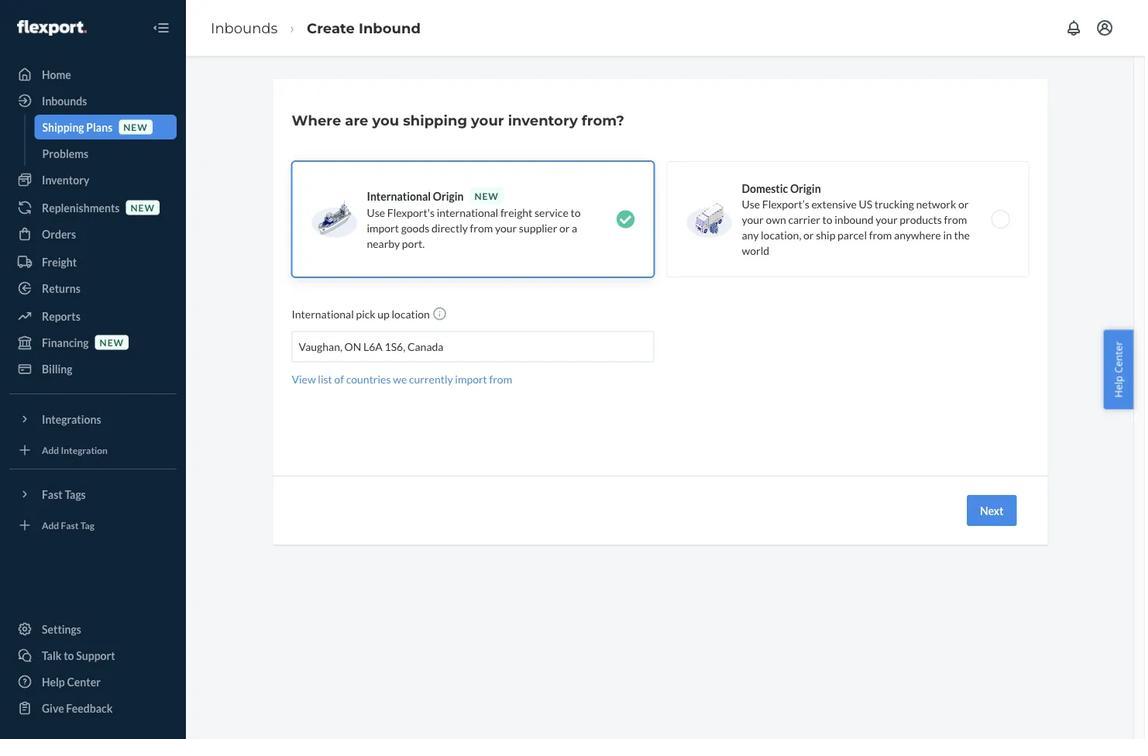 Task type: locate. For each thing, give the bounding box(es) containing it.
goods
[[401, 221, 430, 234]]

origin up international
[[433, 190, 464, 203]]

0 horizontal spatial to
[[64, 649, 74, 662]]

0 vertical spatial help center
[[1112, 342, 1126, 398]]

home
[[42, 68, 71, 81]]

billing link
[[9, 357, 177, 381]]

view
[[292, 373, 316, 386]]

origin for domestic
[[790, 182, 821, 195]]

0 horizontal spatial center
[[67, 675, 101, 689]]

1 horizontal spatial inbounds link
[[211, 19, 278, 36]]

1 horizontal spatial international
[[367, 190, 431, 203]]

1 vertical spatial center
[[67, 675, 101, 689]]

we
[[393, 373, 407, 386]]

talk to support
[[42, 649, 115, 662]]

inbounds
[[211, 19, 278, 36], [42, 94, 87, 107]]

1 horizontal spatial import
[[455, 373, 487, 386]]

international left 'pick'
[[292, 308, 354, 321]]

add
[[42, 444, 59, 456], [42, 520, 59, 531]]

freight link
[[9, 250, 177, 274]]

extensive
[[812, 197, 857, 210]]

shipping
[[403, 112, 467, 129]]

add left integration
[[42, 444, 59, 456]]

countries
[[346, 373, 391, 386]]

0 horizontal spatial inbounds link
[[9, 88, 177, 113]]

2 add from the top
[[42, 520, 59, 531]]

international pick up location
[[292, 308, 432, 321]]

open notifications image
[[1065, 19, 1084, 37]]

tag
[[80, 520, 94, 531]]

1 vertical spatial help
[[42, 675, 65, 689]]

1 vertical spatial fast
[[61, 520, 79, 531]]

to
[[571, 206, 581, 219], [823, 213, 833, 226], [64, 649, 74, 662]]

flexport's
[[387, 206, 435, 219]]

help center inside button
[[1112, 342, 1126, 398]]

service
[[535, 206, 569, 219]]

feedback
[[66, 702, 113, 715]]

1 horizontal spatial help center
[[1112, 342, 1126, 398]]

home link
[[9, 62, 177, 87]]

you
[[372, 112, 399, 129]]

directly
[[432, 221, 468, 234]]

center
[[1112, 342, 1126, 373], [67, 675, 101, 689]]

orders link
[[9, 222, 177, 246]]

domestic
[[742, 182, 788, 195]]

new for international origin
[[475, 190, 499, 202]]

trucking
[[875, 197, 914, 210]]

origin
[[790, 182, 821, 195], [433, 190, 464, 203]]

0 horizontal spatial help center
[[42, 675, 101, 689]]

inbounds inside breadcrumbs navigation
[[211, 19, 278, 36]]

your down freight
[[495, 221, 517, 234]]

integration
[[61, 444, 108, 456]]

fast left the tags
[[42, 488, 63, 501]]

where are you shipping your inventory from?
[[292, 112, 625, 129]]

close navigation image
[[152, 19, 171, 37]]

list
[[318, 373, 332, 386]]

to right talk
[[64, 649, 74, 662]]

import for from
[[455, 373, 487, 386]]

from right currently
[[489, 373, 512, 386]]

1 horizontal spatial help
[[1112, 376, 1126, 398]]

international for international pick up location
[[292, 308, 354, 321]]

use down domestic
[[742, 197, 760, 210]]

1 vertical spatial import
[[455, 373, 487, 386]]

0 vertical spatial center
[[1112, 342, 1126, 373]]

or right network
[[959, 197, 969, 210]]

import right currently
[[455, 373, 487, 386]]

1 horizontal spatial use
[[742, 197, 760, 210]]

0 horizontal spatial import
[[367, 221, 399, 234]]

pick
[[356, 308, 376, 321]]

new right plans
[[123, 121, 148, 132]]

1 vertical spatial international
[[292, 308, 354, 321]]

breadcrumbs navigation
[[198, 5, 433, 50]]

settings
[[42, 623, 81, 636]]

1 add from the top
[[42, 444, 59, 456]]

0 vertical spatial help
[[1112, 376, 1126, 398]]

new down reports link in the top of the page
[[100, 337, 124, 348]]

0 horizontal spatial origin
[[433, 190, 464, 203]]

0 vertical spatial inbounds
[[211, 19, 278, 36]]

1 horizontal spatial origin
[[790, 182, 821, 195]]

0 horizontal spatial help
[[42, 675, 65, 689]]

origin up "flexport's"
[[790, 182, 821, 195]]

support
[[76, 649, 115, 662]]

1 vertical spatial inbounds
[[42, 94, 87, 107]]

2 horizontal spatial to
[[823, 213, 833, 226]]

None text field
[[299, 339, 445, 355]]

to up the ship
[[823, 213, 833, 226]]

international
[[437, 206, 499, 219]]

from
[[944, 213, 967, 226], [470, 221, 493, 234], [869, 228, 892, 241], [489, 373, 512, 386]]

fast tags
[[42, 488, 86, 501]]

import up nearby
[[367, 221, 399, 234]]

0 vertical spatial add
[[42, 444, 59, 456]]

1 vertical spatial add
[[42, 520, 59, 531]]

1 horizontal spatial to
[[571, 206, 581, 219]]

your right shipping on the left of page
[[471, 112, 504, 129]]

or down the carrier
[[804, 228, 814, 241]]

own
[[766, 213, 786, 226]]

a
[[572, 221, 578, 234]]

reports
[[42, 310, 80, 323]]

location
[[392, 308, 430, 321]]

inbounds link
[[211, 19, 278, 36], [9, 88, 177, 113]]

fast left tag
[[61, 520, 79, 531]]

origin inside domestic origin use flexport's extensive us trucking network or your own carrier to inbound your products from any location, or ship parcel from anywhere in the world
[[790, 182, 821, 195]]

from down international
[[470, 221, 493, 234]]

1 horizontal spatial inbounds
[[211, 19, 278, 36]]

0 vertical spatial international
[[367, 190, 431, 203]]

international up flexport's
[[367, 190, 431, 203]]

new for financing
[[100, 337, 124, 348]]

new
[[123, 121, 148, 132], [475, 190, 499, 202], [131, 202, 155, 213], [100, 337, 124, 348]]

new for replenishments
[[131, 202, 155, 213]]

new up international
[[475, 190, 499, 202]]

import inside button
[[455, 373, 487, 386]]

help center link
[[9, 670, 177, 694]]

help center
[[1112, 342, 1126, 398], [42, 675, 101, 689]]

help inside button
[[1112, 376, 1126, 398]]

any
[[742, 228, 759, 241]]

0 horizontal spatial use
[[367, 206, 385, 219]]

anywhere
[[894, 228, 941, 241]]

international
[[367, 190, 431, 203], [292, 308, 354, 321]]

use up nearby
[[367, 206, 385, 219]]

of
[[334, 373, 344, 386]]

help center button
[[1104, 330, 1134, 409]]

new up orders link
[[131, 202, 155, 213]]

world
[[742, 244, 770, 257]]

import inside use flexport's international freight service to import goods directly from your supplier or a nearby port.
[[367, 221, 399, 234]]

0 vertical spatial import
[[367, 221, 399, 234]]

help
[[1112, 376, 1126, 398], [42, 675, 65, 689]]

1 vertical spatial inbounds link
[[9, 88, 177, 113]]

1 horizontal spatial center
[[1112, 342, 1126, 373]]

billing
[[42, 362, 72, 376]]

0 vertical spatial inbounds link
[[211, 19, 278, 36]]

import for goods
[[367, 221, 399, 234]]

import
[[367, 221, 399, 234], [455, 373, 487, 386]]

to up a
[[571, 206, 581, 219]]

talk
[[42, 649, 62, 662]]

next
[[980, 504, 1004, 517]]

freight
[[42, 255, 77, 269]]

0 horizontal spatial international
[[292, 308, 354, 321]]

1 vertical spatial help center
[[42, 675, 101, 689]]

add down fast tags
[[42, 520, 59, 531]]

center inside the help center button
[[1112, 342, 1126, 373]]

or left a
[[560, 221, 570, 234]]

or
[[959, 197, 969, 210], [560, 221, 570, 234], [804, 228, 814, 241]]

0 vertical spatial fast
[[42, 488, 63, 501]]

0 horizontal spatial or
[[560, 221, 570, 234]]



Task type: vqa. For each thing, say whether or not it's contained in the screenshot.
the Help Center in Help Center link
no



Task type: describe. For each thing, give the bounding box(es) containing it.
fast inside dropdown button
[[42, 488, 63, 501]]

returns link
[[9, 276, 177, 301]]

give feedback button
[[9, 696, 177, 721]]

problems
[[42, 147, 88, 160]]

carrier
[[789, 213, 821, 226]]

ship
[[816, 228, 836, 241]]

from inside use flexport's international freight service to import goods directly from your supplier or a nearby port.
[[470, 221, 493, 234]]

integrations button
[[9, 407, 177, 432]]

origin for international
[[433, 190, 464, 203]]

up
[[378, 308, 390, 321]]

add fast tag link
[[9, 513, 177, 538]]

to inside button
[[64, 649, 74, 662]]

your up any
[[742, 213, 764, 226]]

settings link
[[9, 617, 177, 642]]

use inside use flexport's international freight service to import goods directly from your supplier or a nearby port.
[[367, 206, 385, 219]]

fast tags button
[[9, 482, 177, 507]]

integrations
[[42, 413, 101, 426]]

network
[[917, 197, 957, 210]]

problems link
[[34, 141, 177, 166]]

add for add integration
[[42, 444, 59, 456]]

us
[[859, 197, 873, 210]]

inventory
[[42, 173, 89, 186]]

from up the
[[944, 213, 967, 226]]

shipping
[[42, 121, 84, 134]]

inbound
[[835, 213, 874, 226]]

view list of countries we currently import from
[[292, 373, 512, 386]]

replenishments
[[42, 201, 120, 214]]

returns
[[42, 282, 80, 295]]

freight
[[501, 206, 533, 219]]

supplier
[[519, 221, 557, 234]]

domestic origin use flexport's extensive us trucking network or your own carrier to inbound your products from any location, or ship parcel from anywhere in the world
[[742, 182, 970, 257]]

use flexport's international freight service to import goods directly from your supplier or a nearby port.
[[367, 206, 581, 250]]

flexport's
[[763, 197, 810, 210]]

your down trucking
[[876, 213, 898, 226]]

from right parcel
[[869, 228, 892, 241]]

add integration link
[[9, 438, 177, 463]]

orders
[[42, 227, 76, 241]]

parcel
[[838, 228, 867, 241]]

open account menu image
[[1096, 19, 1115, 37]]

financing
[[42, 336, 89, 349]]

inbound
[[359, 19, 421, 36]]

inventory
[[508, 112, 578, 129]]

create inbound
[[307, 19, 421, 36]]

from?
[[582, 112, 625, 129]]

2 horizontal spatial or
[[959, 197, 969, 210]]

shipping plans
[[42, 121, 113, 134]]

talk to support button
[[9, 643, 177, 668]]

inbounds link inside breadcrumbs navigation
[[211, 19, 278, 36]]

view list of countries we currently import from button
[[292, 372, 512, 387]]

give feedback
[[42, 702, 113, 715]]

plans
[[86, 121, 113, 134]]

new for shipping plans
[[123, 121, 148, 132]]

tags
[[65, 488, 86, 501]]

the
[[954, 228, 970, 241]]

flexport logo image
[[17, 20, 87, 36]]

nearby
[[367, 237, 400, 250]]

check circle image
[[617, 210, 635, 229]]

inventory link
[[9, 167, 177, 192]]

1 horizontal spatial or
[[804, 228, 814, 241]]

to inside use flexport's international freight service to import goods directly from your supplier or a nearby port.
[[571, 206, 581, 219]]

in
[[944, 228, 952, 241]]

add for add fast tag
[[42, 520, 59, 531]]

reports link
[[9, 304, 177, 329]]

create inbound link
[[307, 19, 421, 36]]

products
[[900, 213, 942, 226]]

international origin
[[367, 190, 464, 203]]

add integration
[[42, 444, 108, 456]]

help center inside help center link
[[42, 675, 101, 689]]

center inside help center link
[[67, 675, 101, 689]]

create
[[307, 19, 355, 36]]

use inside domestic origin use flexport's extensive us trucking network or your own carrier to inbound your products from any location, or ship parcel from anywhere in the world
[[742, 197, 760, 210]]

international for international origin
[[367, 190, 431, 203]]

0 horizontal spatial inbounds
[[42, 94, 87, 107]]

your inside use flexport's international freight service to import goods directly from your supplier or a nearby port.
[[495, 221, 517, 234]]

or inside use flexport's international freight service to import goods directly from your supplier or a nearby port.
[[560, 221, 570, 234]]

next button
[[967, 495, 1017, 526]]

from inside button
[[489, 373, 512, 386]]

location,
[[761, 228, 802, 241]]

where
[[292, 112, 341, 129]]

to inside domestic origin use flexport's extensive us trucking network or your own carrier to inbound your products from any location, or ship parcel from anywhere in the world
[[823, 213, 833, 226]]

add fast tag
[[42, 520, 94, 531]]

currently
[[409, 373, 453, 386]]

port.
[[402, 237, 425, 250]]

are
[[345, 112, 368, 129]]

give
[[42, 702, 64, 715]]



